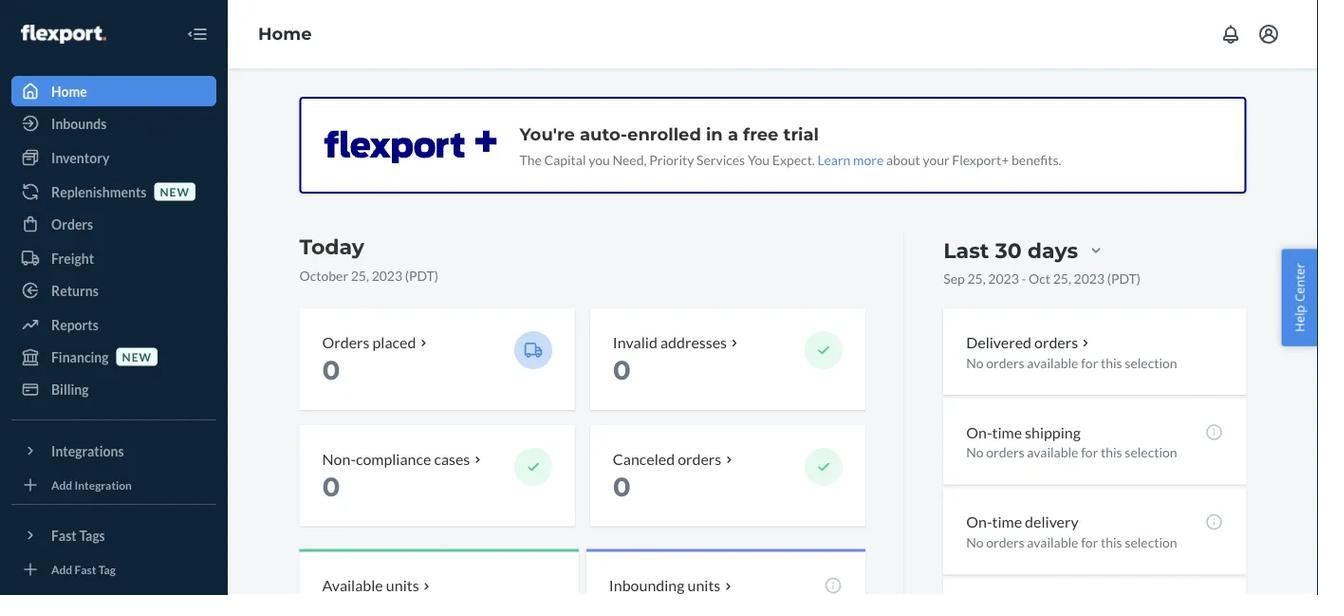 Task type: describe. For each thing, give the bounding box(es) containing it.
replenishments
[[51, 184, 147, 200]]

help
[[1291, 305, 1308, 332]]

this for delivery
[[1101, 534, 1122, 551]]

fast inside fast tags "dropdown button"
[[51, 527, 77, 543]]

october
[[299, 267, 348, 283]]

canceled
[[613, 449, 675, 468]]

delivered orders
[[966, 333, 1078, 351]]

1 this from the top
[[1101, 354, 1122, 370]]

free
[[743, 123, 779, 144]]

center
[[1291, 263, 1308, 302]]

addresses
[[661, 333, 727, 351]]

0 for orders
[[322, 354, 340, 386]]

learn
[[818, 151, 851, 168]]

inbounds link
[[11, 108, 216, 139]]

placed
[[373, 333, 416, 351]]

integration
[[75, 478, 132, 492]]

1 horizontal spatial (
[[1107, 270, 1111, 286]]

delivery
[[1025, 513, 1079, 531]]

flexport logo image
[[21, 25, 106, 44]]

benefits.
[[1012, 151, 1062, 168]]

0 for non-
[[322, 470, 340, 503]]

freight link
[[11, 243, 216, 273]]

auto-
[[580, 123, 627, 144]]

add for add fast tag
[[51, 562, 72, 576]]

pdt inside today october 25, 2023 ( pdt )
[[409, 267, 434, 283]]

oct
[[1029, 270, 1051, 286]]

for for on-time delivery
[[1081, 534, 1098, 551]]

1 horizontal spatial 2023
[[988, 270, 1019, 286]]

no for on-time shipping
[[966, 444, 984, 460]]

) inside today october 25, 2023 ( pdt )
[[434, 267, 438, 283]]

time for delivery
[[992, 513, 1022, 531]]

returns
[[51, 282, 99, 298]]

no for on-time delivery
[[966, 534, 984, 551]]

no orders available for this selection for shipping
[[966, 444, 1177, 460]]

available
[[322, 576, 383, 595]]

1 for from the top
[[1081, 354, 1098, 370]]

1 horizontal spatial pdt
[[1111, 270, 1137, 286]]

the
[[520, 151, 542, 168]]

orders down delivered
[[986, 354, 1025, 370]]

fast tags
[[51, 527, 105, 543]]

invalid
[[613, 333, 658, 351]]

invalid addresses
[[613, 333, 727, 351]]

1 selection from the top
[[1125, 354, 1177, 370]]

30
[[995, 238, 1022, 263]]

open notifications image
[[1220, 23, 1242, 46]]

last
[[944, 238, 989, 263]]

you're
[[520, 123, 575, 144]]

cases
[[434, 449, 470, 468]]

available for delivery
[[1027, 534, 1079, 551]]

a
[[728, 123, 738, 144]]

sep
[[944, 270, 965, 286]]

1 no from the top
[[966, 354, 984, 370]]

selection for on-time delivery
[[1125, 534, 1177, 551]]

add fast tag
[[51, 562, 116, 576]]

last 30 days
[[944, 238, 1078, 263]]

priority
[[649, 151, 694, 168]]

inbounding units button
[[586, 549, 866, 595]]

on-time delivery
[[966, 513, 1079, 531]]

orders for orders placed
[[322, 333, 370, 351]]

sep 25, 2023 - oct 25, 2023 ( pdt )
[[944, 270, 1141, 286]]

units for inbounding units
[[688, 576, 721, 595]]

integrations
[[51, 443, 124, 459]]

shipping
[[1025, 423, 1081, 441]]

1 horizontal spatial )
[[1137, 270, 1141, 286]]

help center button
[[1282, 249, 1318, 346]]

this for shipping
[[1101, 444, 1122, 460]]

inbounds
[[51, 115, 107, 131]]

orders down on-time shipping
[[986, 444, 1025, 460]]

fast inside add fast tag 'link'
[[75, 562, 96, 576]]

days
[[1028, 238, 1078, 263]]

learn more link
[[818, 151, 884, 168]]

2023 inside today october 25, 2023 ( pdt )
[[372, 267, 403, 283]]

orders link
[[11, 209, 216, 239]]

available units
[[322, 576, 419, 595]]

you
[[589, 151, 610, 168]]

add for add integration
[[51, 478, 72, 492]]

financing
[[51, 349, 109, 365]]



Task type: locate. For each thing, give the bounding box(es) containing it.
about
[[886, 151, 920, 168]]

0 vertical spatial time
[[992, 423, 1022, 441]]

1 vertical spatial fast
[[75, 562, 96, 576]]

add
[[51, 478, 72, 492], [51, 562, 72, 576]]

home
[[258, 23, 312, 44], [51, 83, 87, 99]]

0 vertical spatial orders
[[51, 216, 93, 232]]

3 this from the top
[[1101, 534, 1122, 551]]

0 vertical spatial for
[[1081, 354, 1098, 370]]

orders down on-time delivery
[[986, 534, 1025, 551]]

in
[[706, 123, 723, 144]]

0 vertical spatial selection
[[1125, 354, 1177, 370]]

enrolled
[[627, 123, 701, 144]]

3 no from the top
[[966, 534, 984, 551]]

2 selection from the top
[[1125, 444, 1177, 460]]

1 horizontal spatial new
[[160, 185, 190, 198]]

2023
[[372, 267, 403, 283], [988, 270, 1019, 286], [1074, 270, 1105, 286]]

25, right oct
[[1053, 270, 1071, 286]]

available for shipping
[[1027, 444, 1079, 460]]

units for available units
[[386, 576, 419, 595]]

0 down the non-
[[322, 470, 340, 503]]

1 horizontal spatial orders
[[322, 333, 370, 351]]

-
[[1022, 270, 1026, 286]]

available down the delivery
[[1027, 534, 1079, 551]]

new
[[160, 185, 190, 198], [122, 350, 152, 363]]

0 vertical spatial no
[[966, 354, 984, 370]]

(
[[405, 267, 409, 283], [1107, 270, 1111, 286]]

0 down invalid
[[613, 354, 631, 386]]

selection for on-time shipping
[[1125, 444, 1177, 460]]

you're auto-enrolled in a free trial the capital you need, priority services you expect. learn more about your flexport+ benefits.
[[520, 123, 1062, 168]]

1 add from the top
[[51, 478, 72, 492]]

0 vertical spatial home link
[[258, 23, 312, 44]]

25, right october
[[351, 267, 369, 283]]

2 units from the left
[[688, 576, 721, 595]]

inventory link
[[11, 142, 216, 173]]

0 horizontal spatial new
[[122, 350, 152, 363]]

0 vertical spatial available
[[1027, 354, 1079, 370]]

2 vertical spatial for
[[1081, 534, 1098, 551]]

2 no from the top
[[966, 444, 984, 460]]

add fast tag link
[[11, 558, 216, 581]]

today october 25, 2023 ( pdt )
[[299, 234, 438, 283]]

inbounding units
[[609, 576, 721, 595]]

no
[[966, 354, 984, 370], [966, 444, 984, 460], [966, 534, 984, 551]]

on-
[[966, 423, 992, 441], [966, 513, 992, 531]]

1 vertical spatial available
[[1027, 444, 1079, 460]]

1 no orders available for this selection from the top
[[966, 354, 1177, 370]]

for
[[1081, 354, 1098, 370], [1081, 444, 1098, 460], [1081, 534, 1098, 551]]

today
[[299, 234, 364, 260]]

fast
[[51, 527, 77, 543], [75, 562, 96, 576]]

services
[[697, 151, 745, 168]]

2 vertical spatial no
[[966, 534, 984, 551]]

time for shipping
[[992, 423, 1022, 441]]

1 on- from the top
[[966, 423, 992, 441]]

2 horizontal spatial 25,
[[1053, 270, 1071, 286]]

0 horizontal spatial home
[[51, 83, 87, 99]]

orders inside 'button'
[[1035, 333, 1078, 351]]

2023 right october
[[372, 267, 403, 283]]

no down on-time shipping
[[966, 444, 984, 460]]

0 down canceled
[[613, 470, 631, 503]]

available down 'shipping'
[[1027, 444, 1079, 460]]

need,
[[613, 151, 647, 168]]

1 horizontal spatial home
[[258, 23, 312, 44]]

1 available from the top
[[1027, 354, 1079, 370]]

your
[[923, 151, 950, 168]]

25,
[[351, 267, 369, 283], [967, 270, 986, 286], [1053, 270, 1071, 286]]

fast tags button
[[11, 520, 216, 550]]

0 for invalid
[[613, 354, 631, 386]]

no orders available for this selection down 'shipping'
[[966, 444, 1177, 460]]

on- for on-time shipping
[[966, 423, 992, 441]]

units right "inbounding"
[[688, 576, 721, 595]]

units right 'available'
[[386, 576, 419, 595]]

1 horizontal spatial units
[[688, 576, 721, 595]]

3 for from the top
[[1081, 534, 1098, 551]]

0 horizontal spatial 25,
[[351, 267, 369, 283]]

close navigation image
[[186, 23, 209, 46]]

canceled orders
[[613, 449, 722, 468]]

1 time from the top
[[992, 423, 1022, 441]]

delivered
[[966, 333, 1032, 351]]

on- left the delivery
[[966, 513, 992, 531]]

2 available from the top
[[1027, 444, 1079, 460]]

pdt right oct
[[1111, 270, 1137, 286]]

2 add from the top
[[51, 562, 72, 576]]

0 vertical spatial this
[[1101, 354, 1122, 370]]

tag
[[98, 562, 116, 576]]

no orders available for this selection down delivered orders 'button'
[[966, 354, 1177, 370]]

inbounding
[[609, 576, 685, 595]]

0 horizontal spatial (
[[405, 267, 409, 283]]

orders right canceled
[[678, 449, 722, 468]]

this
[[1101, 354, 1122, 370], [1101, 444, 1122, 460], [1101, 534, 1122, 551]]

1 vertical spatial home
[[51, 83, 87, 99]]

pdt
[[409, 267, 434, 283], [1111, 270, 1137, 286]]

2 vertical spatial available
[[1027, 534, 1079, 551]]

returns link
[[11, 275, 216, 306]]

available down delivered orders 'button'
[[1027, 354, 1079, 370]]

more
[[853, 151, 884, 168]]

1 vertical spatial no orders available for this selection
[[966, 444, 1177, 460]]

billing
[[51, 381, 89, 397]]

0 vertical spatial on-
[[966, 423, 992, 441]]

home right the 'close navigation' image
[[258, 23, 312, 44]]

add down fast tags
[[51, 562, 72, 576]]

25, inside today october 25, 2023 ( pdt )
[[351, 267, 369, 283]]

2 horizontal spatial 2023
[[1074, 270, 1105, 286]]

1 vertical spatial this
[[1101, 444, 1122, 460]]

time
[[992, 423, 1022, 441], [992, 513, 1022, 531]]

on-time shipping
[[966, 423, 1081, 441]]

3 available from the top
[[1027, 534, 1079, 551]]

compliance
[[356, 449, 431, 468]]

1 units from the left
[[386, 576, 419, 595]]

0 vertical spatial home
[[258, 23, 312, 44]]

0 vertical spatial fast
[[51, 527, 77, 543]]

fast left tags
[[51, 527, 77, 543]]

0 horizontal spatial orders
[[51, 216, 93, 232]]

new for financing
[[122, 350, 152, 363]]

orders right delivered
[[1035, 333, 1078, 351]]

)
[[434, 267, 438, 283], [1137, 270, 1141, 286]]

no down delivered
[[966, 354, 984, 370]]

1 horizontal spatial 25,
[[967, 270, 986, 286]]

0 vertical spatial add
[[51, 478, 72, 492]]

2 vertical spatial selection
[[1125, 534, 1177, 551]]

0 horizontal spatial )
[[434, 267, 438, 283]]

fast left the tag
[[75, 562, 96, 576]]

1 vertical spatial add
[[51, 562, 72, 576]]

home link right the 'close navigation' image
[[258, 23, 312, 44]]

( up placed
[[405, 267, 409, 283]]

add integration link
[[11, 474, 216, 496]]

expect.
[[772, 151, 815, 168]]

0 horizontal spatial units
[[386, 576, 419, 595]]

billing link
[[11, 374, 216, 404]]

orders up freight
[[51, 216, 93, 232]]

integrations button
[[11, 436, 216, 466]]

0
[[322, 354, 340, 386], [613, 354, 631, 386], [322, 470, 340, 503], [613, 470, 631, 503]]

no down on-time delivery
[[966, 534, 984, 551]]

3 selection from the top
[[1125, 534, 1177, 551]]

delivered orders button
[[966, 331, 1093, 353]]

orders placed
[[322, 333, 416, 351]]

for for on-time shipping
[[1081, 444, 1098, 460]]

25, right sep
[[967, 270, 986, 286]]

orders for orders
[[51, 216, 93, 232]]

you
[[748, 151, 770, 168]]

1 vertical spatial on-
[[966, 513, 992, 531]]

new for replenishments
[[160, 185, 190, 198]]

1 vertical spatial new
[[122, 350, 152, 363]]

no orders available for this selection
[[966, 354, 1177, 370], [966, 444, 1177, 460], [966, 534, 1177, 551]]

pdt up placed
[[409, 267, 434, 283]]

non-
[[322, 449, 356, 468]]

orders left placed
[[322, 333, 370, 351]]

inventory
[[51, 149, 109, 166]]

( inside today october 25, 2023 ( pdt )
[[405, 267, 409, 283]]

0 horizontal spatial home link
[[11, 76, 216, 106]]

1 vertical spatial no
[[966, 444, 984, 460]]

freight
[[51, 250, 94, 266]]

flexport+
[[952, 151, 1009, 168]]

orders
[[1035, 333, 1078, 351], [986, 354, 1025, 370], [986, 444, 1025, 460], [678, 449, 722, 468], [986, 534, 1025, 551]]

trial
[[784, 123, 819, 144]]

2 for from the top
[[1081, 444, 1098, 460]]

2 vertical spatial no orders available for this selection
[[966, 534, 1177, 551]]

new up orders link
[[160, 185, 190, 198]]

time left the delivery
[[992, 513, 1022, 531]]

2 on- from the top
[[966, 513, 992, 531]]

new down reports link
[[122, 350, 152, 363]]

1 horizontal spatial home link
[[258, 23, 312, 44]]

2023 left -
[[988, 270, 1019, 286]]

0 down orders placed
[[322, 354, 340, 386]]

0 vertical spatial new
[[160, 185, 190, 198]]

2 time from the top
[[992, 513, 1022, 531]]

2 vertical spatial this
[[1101, 534, 1122, 551]]

home link up inbounds link
[[11, 76, 216, 106]]

0 horizontal spatial 2023
[[372, 267, 403, 283]]

open account menu image
[[1258, 23, 1280, 46]]

3 no orders available for this selection from the top
[[966, 534, 1177, 551]]

1 vertical spatial time
[[992, 513, 1022, 531]]

1 vertical spatial selection
[[1125, 444, 1177, 460]]

2 this from the top
[[1101, 444, 1122, 460]]

tags
[[79, 527, 105, 543]]

reports link
[[11, 309, 216, 340]]

reports
[[51, 317, 99, 333]]

available
[[1027, 354, 1079, 370], [1027, 444, 1079, 460], [1027, 534, 1079, 551]]

orders
[[51, 216, 93, 232], [322, 333, 370, 351]]

2 no orders available for this selection from the top
[[966, 444, 1177, 460]]

add integration
[[51, 478, 132, 492]]

available units button
[[299, 549, 579, 595]]

non-compliance cases
[[322, 449, 470, 468]]

on- left 'shipping'
[[966, 423, 992, 441]]

add left integration
[[51, 478, 72, 492]]

time left 'shipping'
[[992, 423, 1022, 441]]

no orders available for this selection down the delivery
[[966, 534, 1177, 551]]

units
[[386, 576, 419, 595], [688, 576, 721, 595]]

2023 down days
[[1074, 270, 1105, 286]]

help center
[[1291, 263, 1308, 332]]

0 for canceled
[[613, 470, 631, 503]]

capital
[[544, 151, 586, 168]]

add inside 'link'
[[51, 562, 72, 576]]

0 horizontal spatial pdt
[[409, 267, 434, 283]]

home up inbounds
[[51, 83, 87, 99]]

1 vertical spatial home link
[[11, 76, 216, 106]]

1 vertical spatial for
[[1081, 444, 1098, 460]]

on- for on-time delivery
[[966, 513, 992, 531]]

1 vertical spatial orders
[[322, 333, 370, 351]]

0 vertical spatial no orders available for this selection
[[966, 354, 1177, 370]]

no orders available for this selection for delivery
[[966, 534, 1177, 551]]

( right oct
[[1107, 270, 1111, 286]]



Task type: vqa. For each thing, say whether or not it's contained in the screenshot.
seventh Read Access
no



